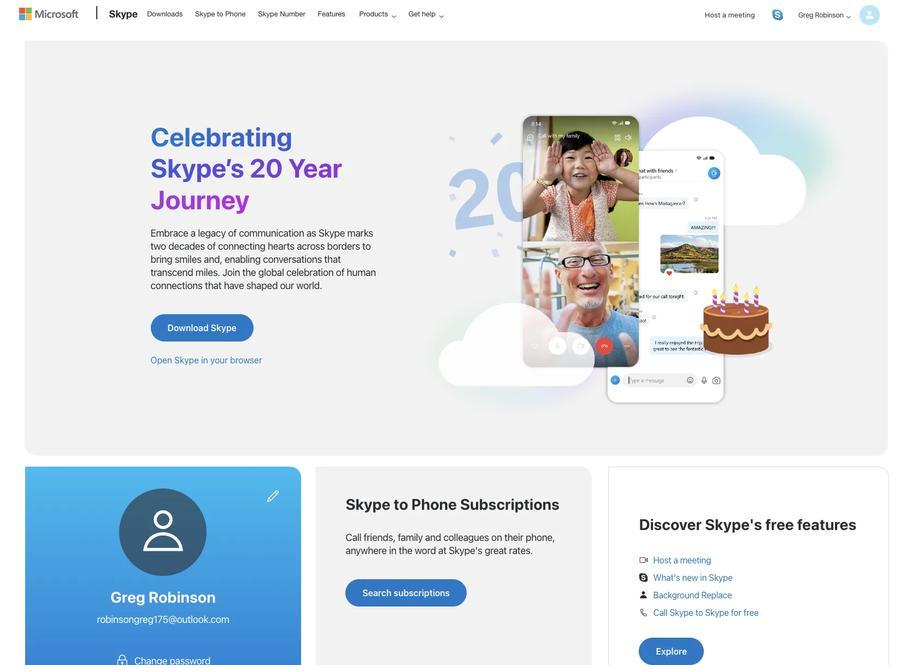 Task type: vqa. For each thing, say whether or not it's contained in the screenshot.
sensitive
no



Task type: describe. For each thing, give the bounding box(es) containing it.
robinson inside greg robinson link
[[815, 10, 844, 19]]

call friends, family and colleagues on their phone, anywhere in the word at skype's great rates.
[[346, 532, 555, 557]]

skype number
[[258, 10, 306, 18]]

skype right open
[[174, 355, 199, 365]]

background
[[654, 590, 699, 600]]

features
[[797, 516, 857, 534]]

and,
[[204, 253, 222, 265]]

embrace a legacy of communication as skype marks two decades of connecting hearts across borders to bring smiles and, enabling conversations that transcend miles. join the global celebration of human connections that have shaped our world.
[[151, 227, 376, 291]]

 background replace
[[639, 590, 732, 600]]

enabling
[[225, 253, 261, 265]]

colleagues
[[444, 532, 489, 543]]

embrace
[[151, 227, 188, 239]]

products button
[[352, 1, 405, 27]]

borders
[[327, 240, 360, 252]]

features
[[318, 10, 345, 18]]

phone for skype to phone subscriptions
[[412, 495, 457, 513]]

download skype
[[168, 323, 237, 333]]

get help button
[[402, 1, 453, 27]]

rates.
[[509, 545, 533, 557]]

explore
[[656, 647, 687, 657]]

call skype to skype for free link
[[654, 608, 759, 618]]

arrow down image
[[842, 10, 855, 24]]

celebration
[[286, 267, 334, 278]]

a for host
[[723, 10, 727, 19]]

 call skype to skype for free
[[639, 608, 759, 618]]

their
[[505, 532, 524, 543]]

skype to phone
[[195, 10, 246, 18]]

0 vertical spatial host a meeting link
[[696, 1, 764, 29]]

the inside embrace a legacy of communication as skype marks two decades of connecting hearts across borders to bring smiles and, enabling conversations that transcend miles. join the global celebration of human connections that have shaped our world.
[[242, 267, 256, 278]]

2 horizontal spatial of
[[336, 267, 345, 278]]

great video calling with skype image
[[413, 73, 855, 423]]

what's
[[654, 573, 680, 583]]

1 horizontal spatial of
[[228, 227, 237, 239]]

search subscriptions button
[[346, 580, 467, 607]]

search subscriptions
[[363, 588, 450, 598]]

0 vertical spatial greg robinson
[[799, 10, 844, 19]]

to inside discover skype's free features region
[[696, 608, 703, 618]]

in inside call friends, family and colleagues on their phone, anywhere in the word at skype's great rates.
[[389, 545, 397, 557]]

 link
[[772, 9, 783, 20]]

what's new in skype link
[[654, 573, 733, 583]]

smiles
[[175, 253, 202, 265]]

word
[[415, 545, 436, 557]]

number
[[280, 10, 306, 18]]

0 vertical spatial greg
[[799, 10, 814, 19]]

 what's new in skype
[[639, 573, 733, 583]]

discover
[[639, 516, 702, 534]]

browser
[[230, 355, 262, 365]]

downloads link
[[142, 1, 188, 27]]

year
[[288, 153, 342, 183]]

0 vertical spatial in
[[201, 355, 208, 365]]

0 horizontal spatial of
[[207, 240, 216, 252]]

world.
[[296, 280, 322, 291]]

menu bar containing host a meeting
[[19, 1, 894, 58]]

 host a meeting
[[639, 555, 711, 565]]

in inside discover skype's free features region
[[700, 573, 707, 583]]

meeting inside 'link'
[[728, 10, 755, 19]]

as
[[307, 227, 316, 239]]

get help
[[409, 10, 436, 18]]

connecting
[[218, 240, 266, 252]]

20
[[250, 153, 283, 183]]

anywhere
[[346, 545, 387, 557]]

open skype in your browser link
[[151, 355, 262, 365]]

skype left number
[[258, 10, 278, 18]]

meeting inside discover skype's free features region
[[680, 555, 711, 565]]

download
[[168, 323, 209, 333]]

robinsongreg175@outlook.com
[[97, 614, 229, 625]]

skype's inside region
[[705, 516, 762, 534]]

marks
[[347, 227, 373, 239]]

at
[[438, 545, 447, 557]]

phone,
[[526, 532, 555, 543]]

join
[[223, 267, 240, 278]]

skype's
[[151, 153, 244, 183]]

celebrating
[[151, 121, 292, 152]]


[[639, 556, 648, 565]]

0 horizontal spatial free
[[744, 608, 759, 618]]

subscriptions
[[460, 495, 560, 513]]

skype left downloads link
[[109, 8, 138, 20]]

0 horizontal spatial robinson
[[149, 588, 216, 606]]


[[266, 490, 280, 503]]

journey
[[151, 184, 250, 215]]

and
[[425, 532, 441, 543]]

get
[[409, 10, 420, 18]]

our
[[280, 280, 294, 291]]

subscriptions
[[394, 588, 450, 598]]

transcend
[[151, 267, 193, 278]]

skype up friends,
[[346, 495, 391, 513]]

skype down replace
[[705, 608, 729, 618]]


[[138, 507, 188, 558]]



Task type: locate. For each thing, give the bounding box(es) containing it.
robinson up robinsongreg175@outlook.com
[[149, 588, 216, 606]]

1 horizontal spatial greg
[[799, 10, 814, 19]]

1 horizontal spatial that
[[324, 253, 341, 265]]


[[639, 609, 648, 617]]

0 vertical spatial host
[[705, 10, 721, 19]]

communication
[[239, 227, 304, 239]]

features link
[[313, 1, 350, 27]]

to
[[217, 10, 223, 18], [362, 240, 371, 252], [394, 495, 408, 513], [696, 608, 703, 618]]

a left  link
[[723, 10, 727, 19]]

1 horizontal spatial free
[[766, 516, 794, 534]]

two
[[151, 240, 166, 252]]

0 horizontal spatial skype's
[[449, 545, 483, 557]]

open
[[151, 355, 172, 365]]

background replace link
[[654, 590, 732, 600]]

of up connecting
[[228, 227, 237, 239]]

greg robinson right  link
[[799, 10, 844, 19]]

discover skype's free features
[[639, 516, 857, 534]]

1 horizontal spatial host
[[705, 10, 721, 19]]

2 vertical spatial of
[[336, 267, 345, 278]]

for
[[731, 608, 742, 618]]

products
[[359, 10, 388, 18]]

1 horizontal spatial call
[[654, 608, 668, 618]]

on
[[491, 532, 502, 543]]

host a meeting link left  link
[[696, 1, 764, 29]]

skype up replace
[[709, 573, 733, 583]]

1 vertical spatial meeting
[[680, 555, 711, 565]]

in
[[201, 355, 208, 365], [389, 545, 397, 557], [700, 573, 707, 583]]

greg up robinsongreg175@outlook.com
[[110, 588, 145, 606]]

that down borders
[[324, 253, 341, 265]]

host
[[705, 10, 721, 19], [654, 555, 672, 565]]

skype inside embrace a legacy of communication as skype marks two decades of connecting hearts across borders to bring smiles and, enabling conversations that transcend miles. join the global celebration of human connections that have shaped our world.
[[319, 227, 345, 239]]

1 vertical spatial in
[[389, 545, 397, 557]]

great
[[485, 545, 507, 557]]

1 vertical spatial greg
[[110, 588, 145, 606]]

celebrating skype's 20 year journey
[[151, 121, 342, 215]]

hearts
[[268, 240, 295, 252]]

0 horizontal spatial host
[[654, 555, 672, 565]]

in down friends,
[[389, 545, 397, 557]]

a for embrace
[[191, 227, 196, 239]]

1 vertical spatial skype's
[[449, 545, 483, 557]]

conversations
[[263, 253, 322, 265]]

0 vertical spatial phone
[[225, 10, 246, 18]]

1 vertical spatial phone
[[412, 495, 457, 513]]

of
[[228, 227, 237, 239], [207, 240, 216, 252], [336, 267, 345, 278]]

global
[[258, 267, 284, 278]]


[[639, 591, 648, 600]]

call
[[346, 532, 362, 543], [654, 608, 668, 618]]

skype to phone subscriptions
[[346, 495, 560, 513]]

a up what's
[[674, 555, 678, 565]]

skype link
[[104, 1, 141, 30]]

1 vertical spatial host a meeting link
[[654, 555, 711, 565]]

new
[[682, 573, 698, 583]]

2 vertical spatial in
[[700, 573, 707, 583]]

a inside discover skype's free features region
[[674, 555, 678, 565]]

0 vertical spatial skype's
[[705, 516, 762, 534]]

host inside discover skype's free features region
[[654, 555, 672, 565]]

search
[[363, 588, 392, 598]]

avatar image
[[860, 5, 880, 25]]

host a meeting link
[[696, 1, 764, 29], [654, 555, 711, 565]]

skype up your
[[211, 323, 237, 333]]

microsoft image
[[19, 8, 78, 20]]

discover skype's free features region
[[631, 489, 867, 665]]

1 horizontal spatial robinson
[[815, 10, 844, 19]]

family
[[398, 532, 423, 543]]

0 horizontal spatial a
[[191, 227, 196, 239]]

help
[[422, 10, 436, 18]]

1 horizontal spatial a
[[674, 555, 678, 565]]

host a meeting
[[705, 10, 755, 19]]

phone
[[225, 10, 246, 18], [412, 495, 457, 513]]

2 horizontal spatial in
[[700, 573, 707, 583]]

host a meeting link inside discover skype's free features region
[[654, 555, 711, 565]]

skype's inside call friends, family and colleagues on their phone, anywhere in the word at skype's great rates.
[[449, 545, 483, 557]]

shaped
[[246, 280, 278, 291]]

0 horizontal spatial in
[[201, 355, 208, 365]]

that
[[324, 253, 341, 265], [205, 280, 222, 291]]

1 vertical spatial a
[[191, 227, 196, 239]]

0 vertical spatial call
[[346, 532, 362, 543]]

greg robinson link
[[790, 1, 880, 29]]

free left features
[[766, 516, 794, 534]]

1 vertical spatial greg robinson
[[110, 588, 216, 606]]

skype right 'downloads'
[[195, 10, 215, 18]]

menu bar
[[19, 1, 894, 58]]

greg robinson up robinsongreg175@outlook.com
[[110, 588, 216, 606]]

greg right  link
[[799, 10, 814, 19]]

0 vertical spatial free
[[766, 516, 794, 534]]

skype to phone link
[[190, 1, 251, 27]]

0 vertical spatial meeting
[[728, 10, 755, 19]]

that down miles.
[[205, 280, 222, 291]]

robinson left avatar
[[815, 10, 844, 19]]

human
[[347, 267, 376, 278]]

phone left skype number
[[225, 10, 246, 18]]

downloads
[[147, 10, 183, 18]]

your
[[210, 355, 228, 365]]

meeting left  link
[[728, 10, 755, 19]]

download skype link
[[151, 314, 254, 341]]

skype up borders
[[319, 227, 345, 239]]

replace
[[702, 590, 732, 600]]

a inside embrace a legacy of communication as skype marks two decades of connecting hearts across borders to bring smiles and, enabling conversations that transcend miles. join the global celebration of human connections that have shaped our world.
[[191, 227, 196, 239]]

0 horizontal spatial phone
[[225, 10, 246, 18]]

call inside call friends, family and colleagues on their phone, anywhere in the word at skype's great rates.
[[346, 532, 362, 543]]

have
[[224, 280, 244, 291]]

phone up and
[[412, 495, 457, 513]]

connections
[[151, 280, 203, 291]]

1 vertical spatial of
[[207, 240, 216, 252]]

1 vertical spatial that
[[205, 280, 222, 291]]

call right ""
[[654, 608, 668, 618]]

phone for skype to phone
[[225, 10, 246, 18]]

in right new
[[700, 573, 707, 583]]

to inside embrace a legacy of communication as skype marks two decades of connecting hearts across borders to bring smiles and, enabling conversations that transcend miles. join the global celebration of human connections that have shaped our world.
[[362, 240, 371, 252]]

the
[[242, 267, 256, 278], [399, 545, 413, 557]]

in left your
[[201, 355, 208, 365]]

1 vertical spatial free
[[744, 608, 759, 618]]

0 horizontal spatial the
[[242, 267, 256, 278]]

miles.
[[196, 267, 220, 278]]

1 vertical spatial the
[[399, 545, 413, 557]]

the down family
[[399, 545, 413, 557]]

1 horizontal spatial skype's
[[705, 516, 762, 534]]

across
[[297, 240, 325, 252]]

open skype in your browser
[[151, 355, 262, 365]]

0 horizontal spatial that
[[205, 280, 222, 291]]

0 horizontal spatial greg
[[110, 588, 145, 606]]

1 horizontal spatial greg robinson
[[799, 10, 844, 19]]

0 vertical spatial that
[[324, 253, 341, 265]]

0 vertical spatial robinson
[[815, 10, 844, 19]]

call inside discover skype's free features region
[[654, 608, 668, 618]]

skype down  background replace
[[670, 608, 694, 618]]

host a meeting link up  what's new in skype
[[654, 555, 711, 565]]

explore button
[[639, 638, 704, 665]]

of left human
[[336, 267, 345, 278]]

0 horizontal spatial meeting
[[680, 555, 711, 565]]

the inside call friends, family and colleagues on their phone, anywhere in the word at skype's great rates.
[[399, 545, 413, 557]]

0 vertical spatial the
[[242, 267, 256, 278]]

meeting
[[728, 10, 755, 19], [680, 555, 711, 565]]

1 horizontal spatial meeting
[[728, 10, 755, 19]]

0 vertical spatial a
[[723, 10, 727, 19]]

1 vertical spatial robinson
[[149, 588, 216, 606]]

1 horizontal spatial phone
[[412, 495, 457, 513]]


[[639, 574, 648, 582]]

the down enabling
[[242, 267, 256, 278]]

meeting up what's new in skype link
[[680, 555, 711, 565]]

skype's
[[705, 516, 762, 534], [449, 545, 483, 557]]

1 vertical spatial call
[[654, 608, 668, 618]]

a up decades
[[191, 227, 196, 239]]

skype
[[109, 8, 138, 20], [195, 10, 215, 18], [258, 10, 278, 18], [319, 227, 345, 239], [211, 323, 237, 333], [174, 355, 199, 365], [346, 495, 391, 513], [709, 573, 733, 583], [670, 608, 694, 618], [705, 608, 729, 618]]

 
[[138, 490, 280, 558]]

 link
[[261, 484, 285, 509]]

0 horizontal spatial greg robinson
[[110, 588, 216, 606]]

1 horizontal spatial in
[[389, 545, 397, 557]]

greg
[[799, 10, 814, 19], [110, 588, 145, 606]]

a
[[723, 10, 727, 19], [191, 227, 196, 239], [674, 555, 678, 565]]

call up anywhere
[[346, 532, 362, 543]]

0 vertical spatial of
[[228, 227, 237, 239]]

bring
[[151, 253, 172, 265]]

robinson
[[815, 10, 844, 19], [149, 588, 216, 606]]

free
[[766, 516, 794, 534], [744, 608, 759, 618]]

skype number link
[[253, 1, 310, 27]]

2 horizontal spatial a
[[723, 10, 727, 19]]

free right for
[[744, 608, 759, 618]]

of down legacy
[[207, 240, 216, 252]]

2 vertical spatial a
[[674, 555, 678, 565]]

0 horizontal spatial call
[[346, 532, 362, 543]]

1 vertical spatial host
[[654, 555, 672, 565]]

1 horizontal spatial the
[[399, 545, 413, 557]]

decades
[[168, 240, 205, 252]]



